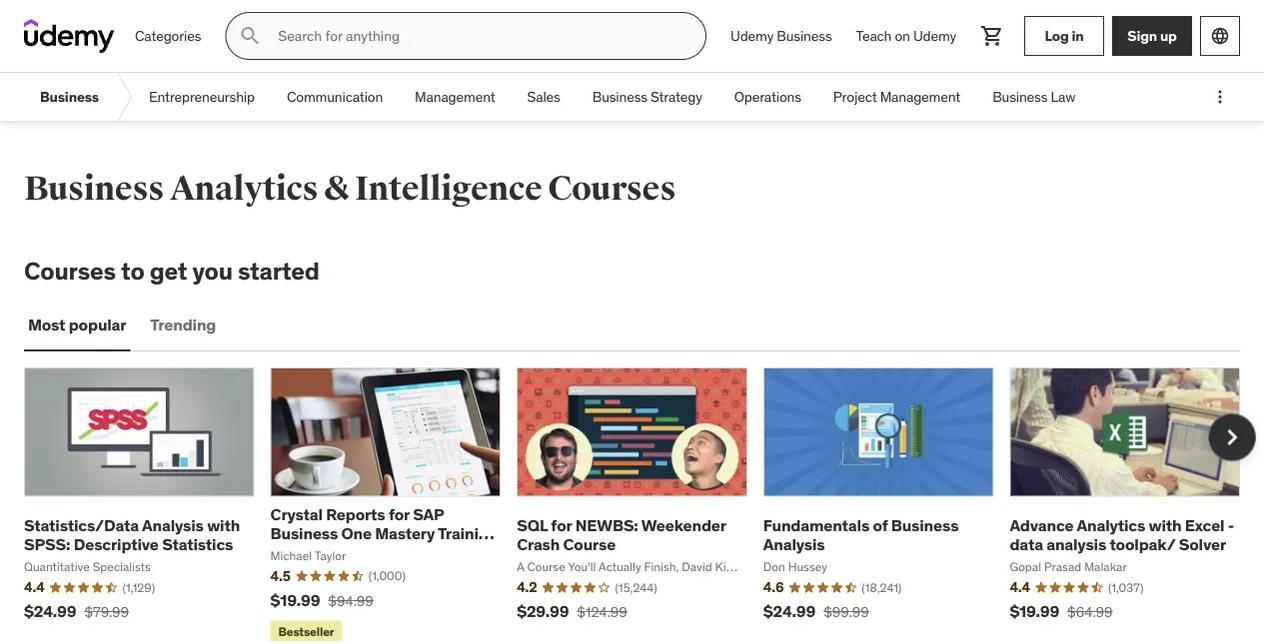 Task type: vqa. For each thing, say whether or not it's contained in the screenshot.
Mindfulness
no



Task type: locate. For each thing, give the bounding box(es) containing it.
entrepreneurship
[[149, 88, 255, 106]]

business link
[[24, 73, 115, 121]]

sql for newbs: weekender crash course
[[517, 516, 726, 555]]

1 vertical spatial courses
[[24, 256, 116, 286]]

analysis right statistics/data
[[142, 516, 204, 536]]

spss:
[[24, 535, 70, 555]]

course right crash
[[564, 535, 616, 555]]

-
[[1229, 516, 1235, 536]]

1 management from the left
[[415, 88, 496, 106]]

0 horizontal spatial course
[[271, 543, 323, 563]]

fundamentals of business analysis link
[[764, 516, 959, 555]]

management down search for anything text box
[[415, 88, 496, 106]]

business left strategy
[[593, 88, 648, 106]]

2 management from the left
[[881, 88, 961, 106]]

entrepreneurship link
[[133, 73, 271, 121]]

1 horizontal spatial for
[[551, 516, 572, 536]]

for left sap in the bottom left of the page
[[389, 504, 410, 525]]

log in link
[[1025, 16, 1105, 56]]

up
[[1161, 27, 1178, 45]]

choose a language image
[[1211, 26, 1231, 46]]

1 vertical spatial analytics
[[1077, 516, 1146, 536]]

more subcategory menu links image
[[1211, 87, 1231, 107]]

analysis left of
[[764, 535, 825, 555]]

1 horizontal spatial analysis
[[764, 535, 825, 555]]

on
[[895, 27, 911, 45]]

next image
[[1217, 422, 1249, 454]]

business left teach
[[777, 27, 832, 45]]

1 horizontal spatial course
[[564, 535, 616, 555]]

analytics for business
[[170, 168, 318, 209]]

management
[[415, 88, 496, 106], [881, 88, 961, 106]]

1 horizontal spatial analytics
[[1077, 516, 1146, 536]]

strategy
[[651, 88, 703, 106]]

crystal
[[271, 504, 323, 525]]

2 with from the left
[[1149, 516, 1182, 536]]

management down teach on udemy link
[[881, 88, 961, 106]]

most popular button
[[24, 302, 130, 350]]

project management link
[[818, 73, 977, 121]]

analytics inside advance analytics with excel - data analysis toolpak/ solver
[[1077, 516, 1146, 536]]

newbs:
[[576, 516, 639, 536]]

1 udemy from the left
[[731, 27, 774, 45]]

statistics
[[162, 535, 233, 555]]

sql
[[517, 516, 548, 536]]

statistics/data analysis with spss: descriptive statistics link
[[24, 516, 240, 555]]

with left excel
[[1149, 516, 1182, 536]]

analysis
[[142, 516, 204, 536], [764, 535, 825, 555]]

analytics up you
[[170, 168, 318, 209]]

udemy image
[[24, 19, 115, 53]]

with inside advance analytics with excel - data analysis toolpak/ solver
[[1149, 516, 1182, 536]]

1 horizontal spatial with
[[1149, 516, 1182, 536]]

for right sql
[[551, 516, 572, 536]]

0 horizontal spatial analytics
[[170, 168, 318, 209]]

trending
[[150, 315, 216, 336]]

udemy business link
[[719, 12, 844, 60]]

business law link
[[977, 73, 1092, 121]]

0 vertical spatial analytics
[[170, 168, 318, 209]]

course down crystal
[[271, 543, 323, 563]]

udemy up operations
[[731, 27, 774, 45]]

business inside business law link
[[993, 88, 1048, 106]]

udemy right on
[[914, 27, 957, 45]]

communication link
[[271, 73, 399, 121]]

0 horizontal spatial with
[[207, 516, 240, 536]]

analysis inside fundamentals of business analysis
[[764, 535, 825, 555]]

sales
[[528, 88, 561, 106]]

business inside fundamentals of business analysis
[[892, 516, 959, 536]]

business analytics & intelligence courses
[[24, 168, 676, 209]]

shopping cart with 0 items image
[[981, 24, 1005, 48]]

courses up most popular
[[24, 256, 116, 286]]

udemy business
[[731, 27, 832, 45]]

analytics for advance
[[1077, 516, 1146, 536]]

courses down business strategy link
[[548, 168, 676, 209]]

toolpak/
[[1110, 535, 1176, 555]]

udemy
[[731, 27, 774, 45], [914, 27, 957, 45]]

advance analytics with excel - data analysis toolpak/ solver link
[[1010, 516, 1235, 555]]

weekender
[[642, 516, 726, 536]]

course inside crystal reports for sap business one mastery training course
[[271, 543, 323, 563]]

with
[[207, 516, 240, 536], [1149, 516, 1182, 536]]

categories button
[[123, 12, 213, 60]]

with left crystal
[[207, 516, 240, 536]]

0 horizontal spatial analysis
[[142, 516, 204, 536]]

for
[[389, 504, 410, 525], [551, 516, 572, 536]]

business right of
[[892, 516, 959, 536]]

descriptive
[[74, 535, 159, 555]]

business left law
[[993, 88, 1048, 106]]

0 vertical spatial courses
[[548, 168, 676, 209]]

submit search image
[[238, 24, 262, 48]]

teach on udemy link
[[844, 12, 969, 60]]

mastery
[[375, 524, 435, 544]]

business left arrow pointing to subcategory menu links icon
[[40, 88, 99, 106]]

0 horizontal spatial for
[[389, 504, 410, 525]]

1 with from the left
[[207, 516, 240, 536]]

1 horizontal spatial management
[[881, 88, 961, 106]]

business inside business strategy link
[[593, 88, 648, 106]]

1 horizontal spatial courses
[[548, 168, 676, 209]]

2 udemy from the left
[[914, 27, 957, 45]]

analytics
[[170, 168, 318, 209], [1077, 516, 1146, 536]]

crystal reports for sap business one mastery training course
[[271, 504, 498, 563]]

0 horizontal spatial udemy
[[731, 27, 774, 45]]

sign
[[1128, 27, 1158, 45]]

with for analytics
[[1149, 516, 1182, 536]]

course
[[564, 535, 616, 555], [271, 543, 323, 563]]

statistics/data
[[24, 516, 139, 536]]

sign up link
[[1113, 16, 1193, 56]]

analytics right advance on the bottom right of the page
[[1077, 516, 1146, 536]]

business
[[777, 27, 832, 45], [40, 88, 99, 106], [593, 88, 648, 106], [993, 88, 1048, 106], [24, 168, 164, 209], [892, 516, 959, 536], [271, 524, 338, 544]]

courses
[[548, 168, 676, 209], [24, 256, 116, 286]]

courses to get you started
[[24, 256, 320, 286]]

excel
[[1186, 516, 1225, 536]]

in
[[1072, 27, 1084, 45]]

with inside statistics/data analysis with spss: descriptive statistics
[[207, 516, 240, 536]]

1 horizontal spatial udemy
[[914, 27, 957, 45]]

data
[[1010, 535, 1044, 555]]

categories
[[135, 27, 201, 45]]

business left one
[[271, 524, 338, 544]]

intelligence
[[355, 168, 542, 209]]

0 horizontal spatial management
[[415, 88, 496, 106]]

arrow pointing to subcategory menu links image
[[115, 73, 133, 121]]

advance analytics with excel - data analysis toolpak/ solver
[[1010, 516, 1235, 555]]

management inside project management "link"
[[881, 88, 961, 106]]

&
[[324, 168, 349, 209]]

crash
[[517, 535, 560, 555]]



Task type: describe. For each thing, give the bounding box(es) containing it.
business law
[[993, 88, 1076, 106]]

for inside sql for newbs: weekender crash course
[[551, 516, 572, 536]]

udemy inside 'link'
[[731, 27, 774, 45]]

project management
[[834, 88, 961, 106]]

project
[[834, 88, 877, 106]]

business inside business link
[[40, 88, 99, 106]]

fundamentals of business analysis
[[764, 516, 959, 555]]

operations link
[[719, 73, 818, 121]]

started
[[238, 256, 320, 286]]

for inside crystal reports for sap business one mastery training course
[[389, 504, 410, 525]]

sap
[[413, 504, 444, 525]]

business inside udemy business 'link'
[[777, 27, 832, 45]]

business strategy link
[[577, 73, 719, 121]]

get
[[150, 256, 187, 286]]

popular
[[69, 315, 126, 336]]

crystal reports for sap business one mastery training course link
[[271, 504, 498, 563]]

business up to
[[24, 168, 164, 209]]

most
[[28, 315, 65, 336]]

solver
[[1180, 535, 1227, 555]]

with for analysis
[[207, 516, 240, 536]]

carousel element
[[24, 368, 1257, 643]]

of
[[873, 516, 888, 536]]

reports
[[326, 504, 386, 525]]

course inside sql for newbs: weekender crash course
[[564, 535, 616, 555]]

sales link
[[512, 73, 577, 121]]

teach on udemy
[[856, 27, 957, 45]]

business strategy
[[593, 88, 703, 106]]

training
[[438, 524, 498, 544]]

0 horizontal spatial courses
[[24, 256, 116, 286]]

log in
[[1045, 27, 1084, 45]]

fundamentals
[[764, 516, 870, 536]]

business inside crystal reports for sap business one mastery training course
[[271, 524, 338, 544]]

most popular
[[28, 315, 126, 336]]

communication
[[287, 88, 383, 106]]

advance
[[1010, 516, 1074, 536]]

to
[[121, 256, 145, 286]]

you
[[192, 256, 233, 286]]

teach
[[856, 27, 892, 45]]

log
[[1045, 27, 1069, 45]]

management link
[[399, 73, 512, 121]]

analysis
[[1047, 535, 1107, 555]]

sign up
[[1128, 27, 1178, 45]]

sql for newbs: weekender crash course link
[[517, 516, 726, 555]]

Search for anything text field
[[274, 19, 682, 53]]

trending button
[[146, 302, 220, 350]]

one
[[342, 524, 372, 544]]

operations
[[735, 88, 802, 106]]

statistics/data analysis with spss: descriptive statistics
[[24, 516, 240, 555]]

analysis inside statistics/data analysis with spss: descriptive statistics
[[142, 516, 204, 536]]

law
[[1051, 88, 1076, 106]]



